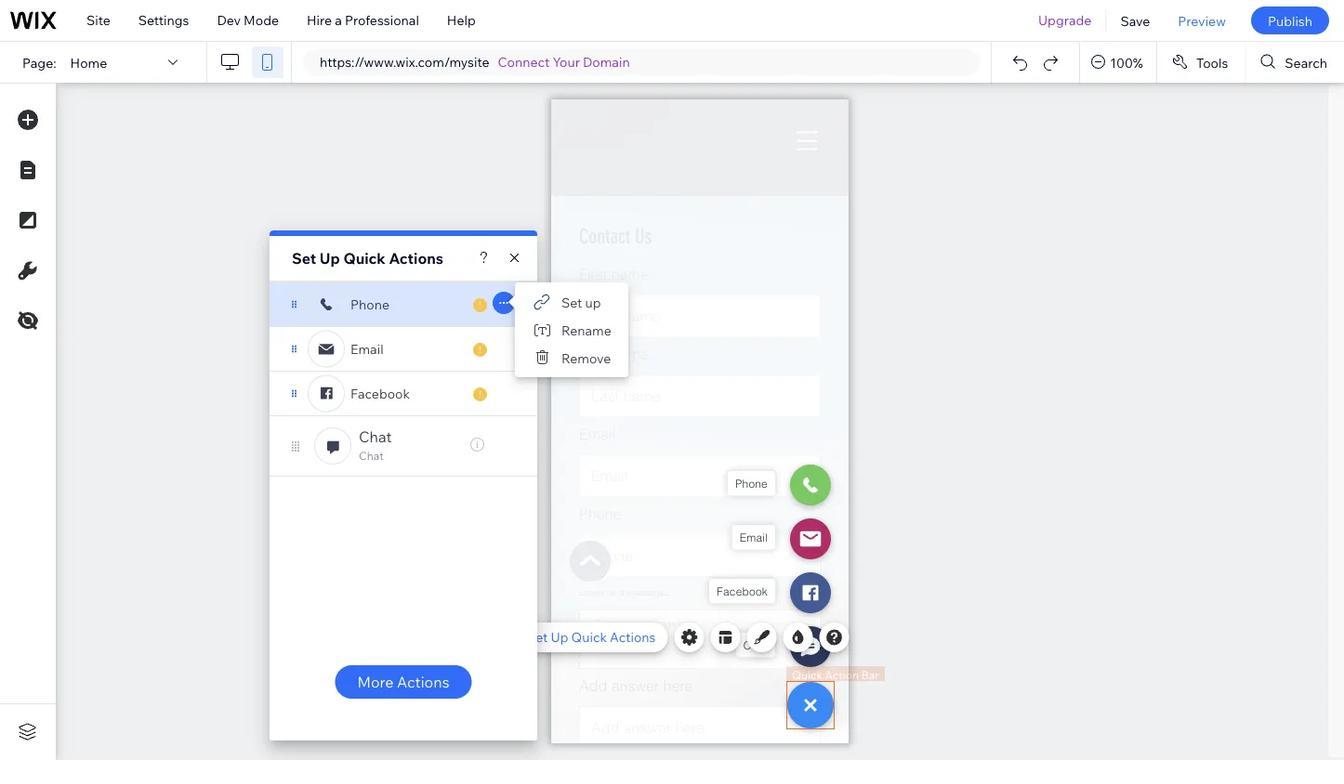 Task type: describe. For each thing, give the bounding box(es) containing it.
domain
[[583, 54, 630, 70]]

tools
[[1197, 54, 1229, 70]]

0 vertical spatial set up quick actions
[[292, 249, 444, 268]]

save button
[[1107, 0, 1165, 41]]

facebook
[[351, 386, 410, 402]]

1 vertical spatial actions
[[610, 630, 656, 646]]

1 horizontal spatial up
[[551, 630, 569, 646]]

https://www.wix.com/mysite
[[320, 54, 490, 70]]

dev mode
[[217, 12, 279, 28]]

a
[[335, 12, 342, 28]]

search button
[[1247, 42, 1345, 83]]

preview
[[1179, 12, 1227, 29]]

0 horizontal spatial set
[[292, 249, 316, 268]]

100% button
[[1081, 42, 1157, 83]]

2 horizontal spatial set
[[562, 294, 583, 310]]

actions inside button
[[397, 673, 450, 692]]

chat inside chat chat
[[359, 449, 384, 463]]

settings
[[138, 12, 189, 28]]

professional
[[345, 12, 419, 28]]

https://www.wix.com/mysite connect your domain
[[320, 54, 630, 70]]

1 horizontal spatial set
[[527, 630, 548, 646]]

1 vertical spatial quick
[[572, 630, 607, 646]]

up
[[586, 294, 601, 310]]

site
[[87, 12, 111, 28]]

set up
[[562, 294, 601, 310]]

100%
[[1111, 54, 1144, 70]]

remove
[[562, 350, 611, 366]]

preview button
[[1165, 0, 1241, 41]]

chat chat
[[359, 428, 392, 463]]



Task type: locate. For each thing, give the bounding box(es) containing it.
your
[[553, 54, 580, 70]]

phone
[[351, 296, 390, 313]]

help
[[447, 12, 476, 28]]

hire
[[307, 12, 332, 28]]

home
[[70, 54, 107, 70]]

mode
[[244, 12, 279, 28]]

actions
[[389, 249, 444, 268], [610, 630, 656, 646], [397, 673, 450, 692]]

search
[[1286, 54, 1328, 70]]

set
[[292, 249, 316, 268], [562, 294, 583, 310], [527, 630, 548, 646]]

publish button
[[1252, 7, 1330, 34]]

rename
[[562, 322, 612, 338]]

0 vertical spatial quick
[[344, 249, 386, 268]]

1 horizontal spatial quick
[[572, 630, 607, 646]]

1 chat from the top
[[359, 428, 392, 446]]

1 vertical spatial set
[[562, 294, 583, 310]]

2 vertical spatial actions
[[397, 673, 450, 692]]

email
[[351, 341, 384, 357]]

hire a professional
[[307, 12, 419, 28]]

0 vertical spatial actions
[[389, 249, 444, 268]]

0 vertical spatial set
[[292, 249, 316, 268]]

set up quick actions
[[292, 249, 444, 268], [527, 630, 656, 646]]

up
[[320, 249, 340, 268], [551, 630, 569, 646]]

1 vertical spatial up
[[551, 630, 569, 646]]

connect
[[498, 54, 550, 70]]

save
[[1121, 12, 1151, 29]]

0 vertical spatial chat
[[359, 428, 392, 446]]

0 horizontal spatial set up quick actions
[[292, 249, 444, 268]]

0 vertical spatial up
[[320, 249, 340, 268]]

1 horizontal spatial set up quick actions
[[527, 630, 656, 646]]

chat
[[359, 428, 392, 446], [359, 449, 384, 463]]

more actions button
[[335, 666, 472, 699]]

1 vertical spatial set up quick actions
[[527, 630, 656, 646]]

0 horizontal spatial quick
[[344, 249, 386, 268]]

quick
[[344, 249, 386, 268], [572, 630, 607, 646]]

1 vertical spatial chat
[[359, 449, 384, 463]]

tools button
[[1158, 42, 1246, 83]]

2 vertical spatial set
[[527, 630, 548, 646]]

0 horizontal spatial up
[[320, 249, 340, 268]]

more actions
[[358, 673, 450, 692]]

publish
[[1269, 12, 1313, 29]]

2 chat from the top
[[359, 449, 384, 463]]

upgrade
[[1039, 12, 1092, 28]]

more
[[358, 673, 394, 692]]

dev
[[217, 12, 241, 28]]



Task type: vqa. For each thing, say whether or not it's contained in the screenshot.
Upgrade
yes



